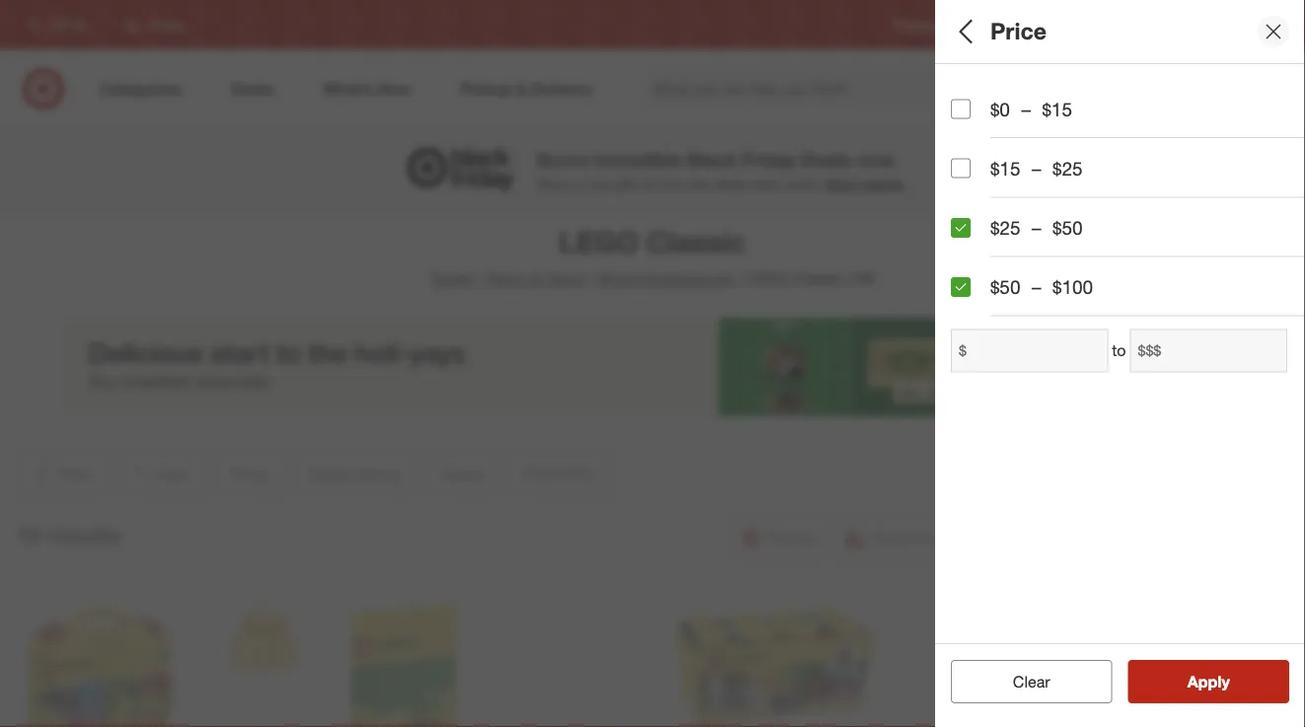 Task type: vqa. For each thing, say whether or not it's contained in the screenshot.
the bottommost $25
yes



Task type: describe. For each thing, give the bounding box(es) containing it.
guest rating
[[951, 154, 1067, 176]]

apply
[[1188, 672, 1230, 691]]

shop
[[548, 269, 585, 288]]

brand
[[598, 269, 641, 288]]

apply button
[[1128, 660, 1290, 704]]

$25 for $15  –  $25
[[1053, 157, 1083, 180]]

gifts
[[614, 175, 641, 193]]

$50;
[[997, 103, 1023, 120]]

none text field inside price dialog
[[1130, 329, 1288, 373]]

$15  –  $25
[[991, 157, 1083, 180]]

new
[[684, 175, 710, 193]]

1 horizontal spatial $25
[[991, 216, 1021, 239]]

all
[[951, 17, 978, 45]]

1 / from the left
[[478, 269, 483, 288]]

clear for clear
[[1013, 672, 1051, 691]]

price for price $25  –  $50; $50  –  $100
[[951, 78, 998, 100]]

rating
[[1009, 154, 1067, 176]]

all filters
[[951, 17, 1046, 45]]

deals button
[[951, 202, 1305, 271]]

$0  –  $15 checkbox
[[951, 99, 971, 119]]

saving
[[861, 175, 904, 193]]

find
[[1234, 17, 1256, 32]]

results for 18 results
[[47, 522, 121, 549]]

ways to shop link
[[487, 269, 585, 288]]

18
[[16, 522, 41, 549]]

on
[[571, 175, 586, 193]]

clear button
[[951, 660, 1113, 704]]

out
[[1057, 358, 1084, 381]]

score
[[537, 148, 589, 171]]

stock
[[1111, 358, 1157, 381]]

to inside lego classic target / ways to shop / brand experiences / lego classic (18)
[[529, 269, 543, 288]]

1 horizontal spatial lego
[[746, 269, 789, 288]]

$100 inside price $25  –  $50; $50  –  $100
[[1073, 103, 1103, 120]]

Include out of stock checkbox
[[951, 360, 971, 379]]

weekly
[[969, 17, 1007, 32]]

2 / from the left
[[589, 269, 594, 288]]

target link
[[431, 269, 474, 288]]

0 vertical spatial lego
[[559, 224, 639, 259]]

deals
[[714, 175, 747, 193]]

0 vertical spatial $15
[[1042, 98, 1073, 120]]

price dialog
[[935, 0, 1305, 727]]

price for price
[[991, 17, 1047, 45]]

week.
[[785, 175, 821, 193]]

incredible
[[594, 148, 682, 171]]

see results button
[[1128, 660, 1290, 704]]



Task type: locate. For each thing, give the bounding box(es) containing it.
include
[[991, 358, 1052, 381]]

results inside button
[[1200, 672, 1251, 691]]

1 clear from the left
[[1003, 672, 1041, 691]]

/ right experiences
[[737, 269, 742, 288]]

$100 down search
[[1073, 103, 1103, 120]]

classic left (18) at right top
[[793, 269, 844, 288]]

$50  –  $100
[[991, 276, 1093, 298]]

price
[[991, 17, 1047, 45], [951, 78, 998, 100]]

lego right experiences
[[746, 269, 789, 288]]

$25 up $25  –  $50
[[1053, 157, 1083, 180]]

of
[[1090, 358, 1106, 381]]

stores
[[1260, 17, 1294, 32]]

deals up $50  –  $100 checkbox
[[951, 223, 1002, 245]]

1 horizontal spatial to
[[1112, 341, 1126, 360]]

/ right the shop
[[589, 269, 594, 288]]

all filters dialog
[[935, 0, 1305, 727]]

clear all button
[[951, 660, 1113, 704]]

$15 right $15  –  $25 option
[[991, 157, 1021, 180]]

clear
[[1003, 672, 1041, 691], [1013, 672, 1051, 691]]

clear for clear all
[[1003, 672, 1041, 691]]

$50 up $50  –  $100
[[1053, 216, 1083, 239]]

results right see
[[1200, 672, 1251, 691]]

black
[[687, 148, 737, 171]]

1 horizontal spatial classic
[[793, 269, 844, 288]]

$15  –  $25 checkbox
[[951, 159, 971, 178]]

0 vertical spatial $100
[[1073, 103, 1103, 120]]

see
[[1167, 672, 1195, 691]]

weekly ad
[[969, 17, 1025, 32]]

$0  –  $15
[[991, 98, 1073, 120]]

results for see results
[[1200, 672, 1251, 691]]

top
[[590, 175, 611, 193]]

1 horizontal spatial $50
[[1027, 103, 1049, 120]]

1 vertical spatial classic
[[793, 269, 844, 288]]

0 horizontal spatial deals
[[802, 148, 852, 171]]

deals
[[802, 148, 852, 171], [951, 223, 1002, 245]]

to right of
[[1112, 341, 1126, 360]]

0 horizontal spatial $15
[[991, 157, 1021, 180]]

to
[[529, 269, 543, 288], [1112, 341, 1126, 360]]

advertisement region
[[61, 318, 1245, 416]]

all
[[1045, 672, 1060, 691]]

$50 down search
[[1027, 103, 1049, 120]]

include out of stock
[[991, 358, 1157, 381]]

What can we help you find? suggestions appear below search field
[[640, 67, 1045, 111]]

results right 18
[[47, 522, 121, 549]]

find stores
[[1234, 17, 1294, 32]]

now
[[857, 148, 895, 171]]

$100 inside price dialog
[[1053, 276, 1093, 298]]

friday
[[742, 148, 796, 171]]

1 vertical spatial $25
[[1053, 157, 1083, 180]]

1 horizontal spatial deals
[[951, 223, 1002, 245]]

1 vertical spatial $15
[[991, 157, 1021, 180]]

deals up start
[[802, 148, 852, 171]]

1 horizontal spatial results
[[1200, 672, 1251, 691]]

find stores link
[[1234, 16, 1294, 33]]

none text field inside price dialog
[[951, 329, 1108, 373]]

None text field
[[951, 329, 1108, 373]]

1 vertical spatial price
[[951, 78, 998, 100]]

$25 inside price $25  –  $50; $50  –  $100
[[951, 103, 973, 120]]

save
[[537, 175, 567, 193]]

fpo/apo
[[951, 292, 1036, 314]]

clear inside price dialog
[[1013, 672, 1051, 691]]

None text field
[[1130, 329, 1288, 373]]

$15
[[1042, 98, 1073, 120], [991, 157, 1021, 180]]

weekly ad link
[[969, 16, 1025, 33]]

0 vertical spatial classic
[[647, 224, 746, 259]]

to inside price dialog
[[1112, 341, 1126, 360]]

(18)
[[848, 269, 875, 288]]

18 results
[[16, 522, 121, 549]]

guest
[[951, 154, 1004, 176]]

$25 right $25  –  $50 option
[[991, 216, 1021, 239]]

search
[[1031, 81, 1078, 100]]

ad
[[1011, 17, 1025, 32]]

1 vertical spatial results
[[1200, 672, 1251, 691]]

each
[[751, 175, 781, 193]]

1 horizontal spatial /
[[589, 269, 594, 288]]

1 vertical spatial $50
[[1053, 216, 1083, 239]]

0 horizontal spatial lego
[[559, 224, 639, 259]]

0 vertical spatial to
[[529, 269, 543, 288]]

3 / from the left
[[737, 269, 742, 288]]

deals inside button
[[951, 223, 1002, 245]]

0 vertical spatial $25
[[951, 103, 973, 120]]

0 horizontal spatial to
[[529, 269, 543, 288]]

1 vertical spatial deals
[[951, 223, 1002, 245]]

2 vertical spatial $50
[[991, 276, 1021, 298]]

$25 for price $25  –  $50; $50  –  $100
[[951, 103, 973, 120]]

price inside price dialog
[[991, 17, 1047, 45]]

&
[[645, 175, 654, 193]]

brand experiences link
[[598, 269, 733, 288]]

0 horizontal spatial results
[[47, 522, 121, 549]]

classic up experiences
[[647, 224, 746, 259]]

2 clear from the left
[[1013, 672, 1051, 691]]

$50 right $50  –  $100 checkbox
[[991, 276, 1021, 298]]

0 vertical spatial $50
[[1027, 103, 1049, 120]]

deals inside score incredible black friday deals now save on top gifts & find new deals each week. start saving
[[802, 148, 852, 171]]

0 horizontal spatial /
[[478, 269, 483, 288]]

1 vertical spatial to
[[1112, 341, 1126, 360]]

1 vertical spatial lego
[[746, 269, 789, 288]]

start
[[825, 175, 858, 193]]

results
[[47, 522, 121, 549], [1200, 672, 1251, 691]]

1 horizontal spatial $15
[[1042, 98, 1073, 120]]

to left the shop
[[529, 269, 543, 288]]

see results
[[1167, 672, 1251, 691]]

$25  –  $50 checkbox
[[951, 218, 971, 238]]

experiences
[[645, 269, 733, 288]]

target
[[431, 269, 474, 288]]

0 horizontal spatial $50
[[991, 276, 1021, 298]]

/
[[478, 269, 483, 288], [589, 269, 594, 288], [737, 269, 742, 288]]

guest rating button
[[951, 133, 1305, 202]]

2 horizontal spatial $50
[[1053, 216, 1083, 239]]

0 vertical spatial results
[[47, 522, 121, 549]]

$50
[[1027, 103, 1049, 120], [1053, 216, 1083, 239], [991, 276, 1021, 298]]

0 vertical spatial price
[[991, 17, 1047, 45]]

$0
[[991, 98, 1010, 120]]

$25 left $0
[[951, 103, 973, 120]]

0 horizontal spatial $25
[[951, 103, 973, 120]]

clear all
[[1003, 672, 1060, 691]]

search button
[[1031, 67, 1078, 114]]

find
[[658, 175, 681, 193]]

lego classic target / ways to shop / brand experiences / lego classic (18)
[[431, 224, 875, 288]]

$100
[[1073, 103, 1103, 120], [1053, 276, 1093, 298]]

0 vertical spatial deals
[[802, 148, 852, 171]]

/ left the "ways"
[[478, 269, 483, 288]]

registry
[[894, 17, 938, 32]]

2 horizontal spatial $25
[[1053, 157, 1083, 180]]

classic
[[647, 224, 746, 259], [793, 269, 844, 288]]

ways
[[487, 269, 525, 288]]

fpo/apo button
[[951, 271, 1305, 340]]

2 vertical spatial $25
[[991, 216, 1021, 239]]

2 horizontal spatial /
[[737, 269, 742, 288]]

0 horizontal spatial classic
[[647, 224, 746, 259]]

$25  –  $50
[[991, 216, 1083, 239]]

score incredible black friday deals now save on top gifts & find new deals each week. start saving
[[537, 148, 904, 193]]

clear inside the all filters dialog
[[1003, 672, 1041, 691]]

price $25  –  $50; $50  –  $100
[[951, 78, 1103, 120]]

filters
[[985, 17, 1046, 45]]

lego up brand
[[559, 224, 639, 259]]

1 vertical spatial $100
[[1053, 276, 1093, 298]]

price inside price $25  –  $50; $50  –  $100
[[951, 78, 998, 100]]

$15 right $50;
[[1042, 98, 1073, 120]]

$50  –  $100 checkbox
[[951, 277, 971, 297]]

$100 down $25  –  $50
[[1053, 276, 1093, 298]]

lego
[[559, 224, 639, 259], [746, 269, 789, 288]]

$25
[[951, 103, 973, 120], [1053, 157, 1083, 180], [991, 216, 1021, 239]]

registry link
[[894, 16, 938, 33]]

$50 inside price $25  –  $50; $50  –  $100
[[1027, 103, 1049, 120]]



